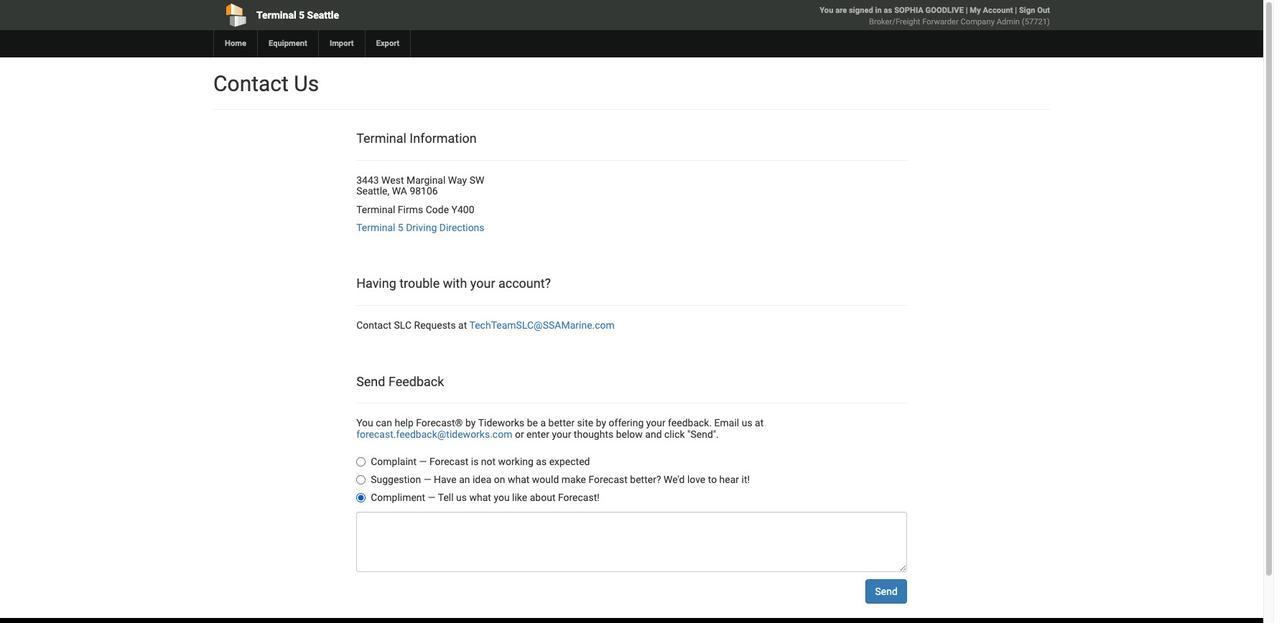 Task type: locate. For each thing, give the bounding box(es) containing it.
0 horizontal spatial by
[[466, 418, 476, 429]]

1 horizontal spatial us
[[742, 418, 753, 429]]

1 vertical spatial contact
[[357, 320, 392, 331]]

forecast
[[430, 456, 469, 468], [589, 474, 628, 486]]

or
[[515, 429, 524, 440]]

0 vertical spatial us
[[742, 418, 753, 429]]

0 horizontal spatial 5
[[299, 9, 305, 21]]

what
[[508, 474, 530, 486], [470, 492, 491, 504]]

1 horizontal spatial you
[[820, 6, 834, 15]]

code
[[426, 204, 449, 215]]

send
[[357, 374, 385, 389], [876, 586, 898, 598]]

what down the idea
[[470, 492, 491, 504]]

broker/freight
[[869, 17, 921, 27]]

complaint
[[371, 456, 417, 468]]

terminal 5 seattle
[[257, 9, 339, 21]]

goodlive
[[926, 6, 964, 15]]

0 vertical spatial send
[[357, 374, 385, 389]]

5 down firms at the left of page
[[398, 222, 404, 234]]

0 vertical spatial as
[[884, 6, 893, 15]]

0 vertical spatial you
[[820, 6, 834, 15]]

by
[[466, 418, 476, 429], [596, 418, 607, 429]]

your right below
[[646, 418, 666, 429]]

send feedback
[[357, 374, 444, 389]]

your right a
[[552, 429, 572, 440]]

working
[[498, 456, 534, 468]]

| left my
[[966, 6, 968, 15]]

way
[[448, 174, 467, 186]]

us
[[294, 71, 319, 96]]

by left tideworks
[[466, 418, 476, 429]]

account?
[[499, 276, 551, 291]]

thoughts
[[574, 429, 614, 440]]

None text field
[[357, 512, 907, 573]]

slc
[[394, 320, 412, 331]]

equipment
[[269, 39, 307, 48]]

click
[[665, 429, 685, 440]]

as inside you are signed in as sophia goodlive | my account | sign out broker/freight forwarder company admin (57721)
[[884, 6, 893, 15]]

1 horizontal spatial at
[[755, 418, 764, 429]]

us
[[742, 418, 753, 429], [456, 492, 467, 504]]

by right site
[[596, 418, 607, 429]]

0 vertical spatial at
[[459, 320, 467, 331]]

contact
[[213, 71, 289, 96], [357, 320, 392, 331]]

0 vertical spatial contact
[[213, 71, 289, 96]]

terminal information
[[357, 131, 477, 146]]

1 vertical spatial us
[[456, 492, 467, 504]]

compliment
[[371, 492, 425, 504]]

us right "email"
[[742, 418, 753, 429]]

1 vertical spatial send
[[876, 586, 898, 598]]

0 horizontal spatial send
[[357, 374, 385, 389]]

1 vertical spatial —
[[424, 474, 432, 486]]

0 vertical spatial what
[[508, 474, 530, 486]]

better?
[[630, 474, 661, 486]]

— left have
[[424, 474, 432, 486]]

be
[[527, 418, 538, 429]]

1 horizontal spatial your
[[552, 429, 572, 440]]

offering
[[609, 418, 644, 429]]

1 horizontal spatial forecast
[[589, 474, 628, 486]]

— right complaint
[[419, 456, 427, 468]]

contact down home link at the top of page
[[213, 71, 289, 96]]

1 horizontal spatial by
[[596, 418, 607, 429]]

forecast up have
[[430, 456, 469, 468]]

forecast right make
[[589, 474, 628, 486]]

0 horizontal spatial you
[[357, 418, 374, 429]]

you left are
[[820, 6, 834, 15]]

0 horizontal spatial your
[[470, 276, 495, 291]]

0 vertical spatial 5
[[299, 9, 305, 21]]

export
[[376, 39, 400, 48]]

5 left seattle
[[299, 9, 305, 21]]

1 horizontal spatial |
[[1015, 6, 1018, 15]]

1 horizontal spatial what
[[508, 474, 530, 486]]

us inside you can help forecast® by tideworks be a better site by offering your feedback. email us at forecast.feedback@tideworks.com or enter your thoughts below and click "send".
[[742, 418, 753, 429]]

0 vertical spatial forecast
[[430, 456, 469, 468]]

we'd
[[664, 474, 685, 486]]

you inside you are signed in as sophia goodlive | my account | sign out broker/freight forwarder company admin (57721)
[[820, 6, 834, 15]]

at right "email"
[[755, 418, 764, 429]]

home link
[[213, 30, 257, 57]]

(57721)
[[1022, 17, 1050, 27]]

2 horizontal spatial your
[[646, 418, 666, 429]]

like
[[512, 492, 528, 504]]

| left sign
[[1015, 6, 1018, 15]]

2 by from the left
[[596, 418, 607, 429]]

0 horizontal spatial contact
[[213, 71, 289, 96]]

as
[[884, 6, 893, 15], [536, 456, 547, 468]]

as up would
[[536, 456, 547, 468]]

your right "with"
[[470, 276, 495, 291]]

contact for contact us
[[213, 71, 289, 96]]

import
[[330, 39, 354, 48]]

as right the in
[[884, 6, 893, 15]]

1 horizontal spatial as
[[884, 6, 893, 15]]

site
[[577, 418, 594, 429]]

your
[[470, 276, 495, 291], [646, 418, 666, 429], [552, 429, 572, 440]]

wa
[[392, 186, 407, 197]]

1 vertical spatial you
[[357, 418, 374, 429]]

1 vertical spatial at
[[755, 418, 764, 429]]

1 horizontal spatial contact
[[357, 320, 392, 331]]

None radio
[[357, 458, 366, 467], [357, 476, 366, 485], [357, 494, 366, 503], [357, 458, 366, 467], [357, 476, 366, 485], [357, 494, 366, 503]]

below
[[616, 429, 643, 440]]

my account link
[[970, 6, 1013, 15]]

0 horizontal spatial what
[[470, 492, 491, 504]]

sign out link
[[1020, 6, 1050, 15]]

1 horizontal spatial 5
[[398, 222, 404, 234]]

forecast.feedback@tideworks.com link
[[357, 429, 513, 440]]

have
[[434, 474, 457, 486]]

— for tell
[[428, 492, 436, 504]]

you inside you can help forecast® by tideworks be a better site by offering your feedback. email us at forecast.feedback@tideworks.com or enter your thoughts below and click "send".
[[357, 418, 374, 429]]

with
[[443, 276, 467, 291]]

contact left the slc
[[357, 320, 392, 331]]

contact for contact slc requests at techteamslc@ssamarine.com
[[357, 320, 392, 331]]

export link
[[365, 30, 411, 57]]

2 vertical spatial —
[[428, 492, 436, 504]]

1 vertical spatial as
[[536, 456, 547, 468]]

you left can
[[357, 418, 374, 429]]

my
[[970, 6, 981, 15]]

forecast®
[[416, 418, 463, 429]]

at
[[459, 320, 467, 331], [755, 418, 764, 429]]

what up like
[[508, 474, 530, 486]]

send inside button
[[876, 586, 898, 598]]

0 horizontal spatial us
[[456, 492, 467, 504]]

0 horizontal spatial forecast
[[430, 456, 469, 468]]

98106
[[410, 186, 438, 197]]

trouble
[[400, 276, 440, 291]]

0 horizontal spatial |
[[966, 6, 968, 15]]

send button
[[866, 580, 907, 604]]

1 vertical spatial 5
[[398, 222, 404, 234]]

us right "tell"
[[456, 492, 467, 504]]

you
[[820, 6, 834, 15], [357, 418, 374, 429]]

you
[[494, 492, 510, 504]]

— left "tell"
[[428, 492, 436, 504]]

a
[[541, 418, 546, 429]]

sign
[[1020, 6, 1036, 15]]

1 horizontal spatial send
[[876, 586, 898, 598]]

at right requests at the bottom left
[[459, 320, 467, 331]]

0 vertical spatial —
[[419, 456, 427, 468]]



Task type: describe. For each thing, give the bounding box(es) containing it.
2 | from the left
[[1015, 6, 1018, 15]]

firms
[[398, 204, 423, 215]]

on
[[494, 474, 505, 486]]

love
[[688, 474, 706, 486]]

1 by from the left
[[466, 418, 476, 429]]

suggestion — have an idea on what would make forecast better? we'd love to hear it!
[[371, 474, 750, 486]]

seattle
[[307, 9, 339, 21]]

about
[[530, 492, 556, 504]]

send for send
[[876, 586, 898, 598]]

complaint — forecast is not working as expected
[[371, 456, 590, 468]]

email
[[715, 418, 740, 429]]

suggestion
[[371, 474, 421, 486]]

techteamslc@ssamarine.com
[[470, 320, 615, 331]]

import link
[[318, 30, 365, 57]]

terminal 5 driving directions link
[[357, 222, 485, 234]]

you for you are signed in as sophia goodlive | my account | sign out broker/freight forwarder company admin (57721)
[[820, 6, 834, 15]]

make
[[562, 474, 586, 486]]

terminal 5 seattle link
[[213, 0, 550, 30]]

to
[[708, 474, 717, 486]]

an
[[459, 474, 470, 486]]

are
[[836, 6, 847, 15]]

enter
[[527, 429, 550, 440]]

marginal
[[407, 174, 446, 186]]

you can help forecast® by tideworks be a better site by offering your feedback. email us at forecast.feedback@tideworks.com or enter your thoughts below and click "send".
[[357, 418, 764, 440]]

— for have
[[424, 474, 432, 486]]

0 horizontal spatial as
[[536, 456, 547, 468]]

0 horizontal spatial at
[[459, 320, 467, 331]]

out
[[1038, 6, 1050, 15]]

you are signed in as sophia goodlive | my account | sign out broker/freight forwarder company admin (57721)
[[820, 6, 1050, 27]]

seattle,
[[357, 186, 390, 197]]

contact us
[[213, 71, 319, 96]]

requests
[[414, 320, 456, 331]]

1 | from the left
[[966, 6, 968, 15]]

having
[[357, 276, 396, 291]]

tideworks
[[478, 418, 525, 429]]

y400
[[452, 204, 475, 215]]

— for forecast
[[419, 456, 427, 468]]

would
[[532, 474, 559, 486]]

compliment — tell us what you like about forecast!
[[371, 492, 600, 504]]

west
[[382, 174, 404, 186]]

information
[[410, 131, 477, 146]]

sophia
[[895, 6, 924, 15]]

directions
[[440, 222, 485, 234]]

forecast.feedback@tideworks.com
[[357, 429, 513, 440]]

forecast!
[[558, 492, 600, 504]]

tell
[[438, 492, 454, 504]]

3443
[[357, 174, 379, 186]]

not
[[481, 456, 496, 468]]

hear
[[720, 474, 739, 486]]

contact slc requests at techteamslc@ssamarine.com
[[357, 320, 615, 331]]

is
[[471, 456, 479, 468]]

you for you can help forecast® by tideworks be a better site by offering your feedback. email us at forecast.feedback@tideworks.com or enter your thoughts below and click "send".
[[357, 418, 374, 429]]

feedback.
[[668, 418, 712, 429]]

home
[[225, 39, 246, 48]]

at inside you can help forecast® by tideworks be a better site by offering your feedback. email us at forecast.feedback@tideworks.com or enter your thoughts below and click "send".
[[755, 418, 764, 429]]

send for send feedback
[[357, 374, 385, 389]]

techteamslc@ssamarine.com link
[[470, 320, 615, 331]]

1 vertical spatial what
[[470, 492, 491, 504]]

"send".
[[688, 429, 719, 440]]

3443 west marginal way sw seattle, wa 98106 terminal firms code y400 terminal 5 driving directions
[[357, 174, 485, 234]]

5 inside 3443 west marginal way sw seattle, wa 98106 terminal firms code y400 terminal 5 driving directions
[[398, 222, 404, 234]]

and
[[645, 429, 662, 440]]

1 vertical spatial forecast
[[589, 474, 628, 486]]

help
[[395, 418, 414, 429]]

account
[[983, 6, 1013, 15]]

it!
[[742, 474, 750, 486]]

better
[[549, 418, 575, 429]]

in
[[876, 6, 882, 15]]

forwarder
[[923, 17, 959, 27]]

sw
[[470, 174, 485, 186]]

expected
[[549, 456, 590, 468]]

admin
[[997, 17, 1020, 27]]

driving
[[406, 222, 437, 234]]

feedback
[[389, 374, 444, 389]]

equipment link
[[257, 30, 318, 57]]

having trouble with your account?
[[357, 276, 551, 291]]

idea
[[473, 474, 492, 486]]

company
[[961, 17, 995, 27]]

can
[[376, 418, 392, 429]]

signed
[[849, 6, 874, 15]]



Task type: vqa. For each thing, say whether or not it's contained in the screenshot.
the as to the bottom
yes



